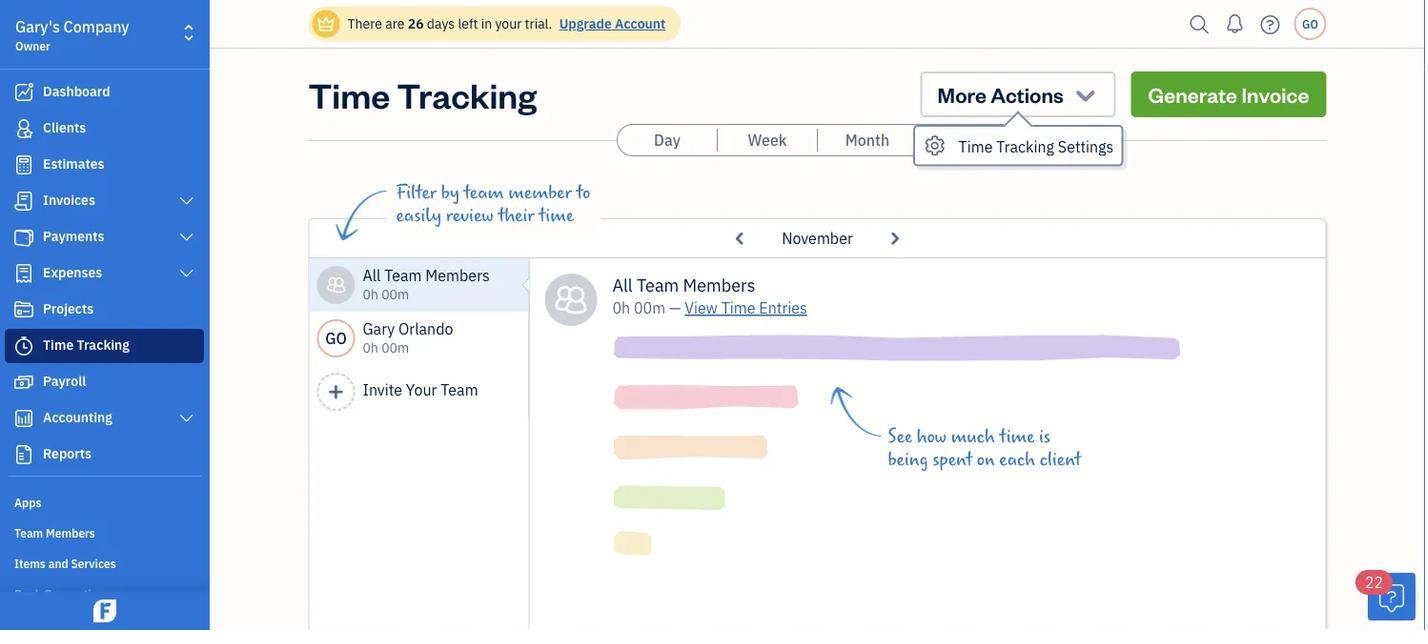 Task type: vqa. For each thing, say whether or not it's contained in the screenshot.
Day LINK
yes



Task type: describe. For each thing, give the bounding box(es) containing it.
22
[[1366, 573, 1384, 593]]

time inside main element
[[43, 336, 74, 354]]

each
[[1000, 449, 1036, 470]]

search image
[[1185, 10, 1215, 39]]

to
[[576, 182, 591, 203]]

—
[[669, 298, 681, 318]]

clients link
[[5, 112, 204, 146]]

1 vertical spatial go
[[325, 329, 347, 349]]

invite your team
[[363, 380, 478, 400]]

their
[[498, 205, 535, 226]]

accounting link
[[5, 402, 204, 436]]

time inside all team members 0h 00m — view time entries
[[722, 298, 756, 318]]

payments link
[[5, 220, 204, 255]]

reports
[[43, 445, 92, 463]]

time tracking link
[[5, 329, 204, 363]]

team inside all team members 0h 00m — view time entries
[[637, 274, 679, 296]]

payments
[[43, 227, 104, 245]]

in
[[481, 15, 492, 32]]

bank connections image
[[14, 586, 204, 601]]

reports link
[[5, 438, 204, 472]]

0h for all team members 0h 00m
[[363, 286, 378, 303]]

easily
[[396, 205, 442, 226]]

expenses link
[[5, 257, 204, 291]]

invite
[[363, 380, 403, 400]]

members inside "link"
[[46, 525, 95, 541]]

settings
[[1058, 136, 1114, 156]]

all for all team members 0h 00m
[[363, 266, 381, 286]]

team
[[464, 182, 504, 203]]

generate invoice
[[1149, 81, 1310, 108]]

upgrade
[[560, 15, 612, 32]]

dashboard link
[[5, 75, 204, 110]]

there are 26 days left in your trial. upgrade account
[[348, 15, 666, 32]]

client image
[[12, 119, 35, 138]]

how
[[917, 426, 947, 447]]

chart image
[[12, 409, 35, 428]]

users image
[[326, 274, 346, 297]]

tracking inside main element
[[77, 336, 130, 354]]

filter by team member to easily review their time
[[396, 182, 591, 226]]

week
[[748, 130, 787, 150]]

november
[[782, 228, 853, 248]]

estimates
[[43, 155, 104, 173]]

time tracking settings
[[959, 136, 1114, 156]]

owner
[[15, 38, 50, 53]]

crown image
[[316, 14, 336, 34]]

notifications image
[[1220, 5, 1251, 43]]

gary's company owner
[[15, 17, 129, 53]]

is
[[1039, 426, 1051, 447]]

0h for all team members 0h 00m — view time entries
[[613, 298, 631, 318]]

invoice image
[[12, 192, 35, 211]]

go to help image
[[1256, 10, 1286, 39]]

filter
[[396, 182, 437, 203]]

00m for all team members 0h 00m — view time entries
[[634, 298, 666, 318]]

apps link
[[5, 487, 204, 516]]

days
[[427, 15, 455, 32]]

0h inside "gary orlando 0h 00m"
[[363, 339, 378, 357]]

chevrondown image
[[1073, 81, 1099, 108]]

00m for all team members 0h 00m
[[382, 286, 409, 303]]

by
[[441, 182, 459, 203]]

freshbooks image
[[90, 600, 120, 623]]

projects
[[43, 300, 94, 318]]

trial.
[[525, 15, 553, 32]]

entries
[[759, 298, 808, 318]]

view time entries button
[[685, 297, 808, 319]]

more actions button
[[921, 72, 1116, 117]]

team inside button
[[441, 380, 478, 400]]

month
[[846, 130, 890, 150]]

left
[[458, 15, 478, 32]]

plus image
[[327, 383, 345, 401]]

previous month image
[[728, 223, 753, 254]]

view
[[685, 298, 718, 318]]

0 vertical spatial tracking
[[397, 72, 537, 117]]



Task type: locate. For each thing, give the bounding box(es) containing it.
time down more
[[959, 136, 993, 156]]

generate invoice button
[[1132, 72, 1327, 117]]

time inside the see how much time is being spent on each client
[[1000, 426, 1035, 447]]

all for all team members 0h 00m — view time entries
[[613, 274, 633, 296]]

chevron large down image
[[178, 194, 196, 209], [178, 230, 196, 245], [178, 411, 196, 426]]

0 horizontal spatial go
[[325, 329, 347, 349]]

client
[[1040, 449, 1082, 470]]

members inside all team members 0h 00m — view time entries
[[683, 274, 756, 296]]

tracking down projects link
[[77, 336, 130, 354]]

members up view
[[683, 274, 756, 296]]

members inside "all team members 0h 00m"
[[426, 266, 490, 286]]

time inside filter by team member to easily review their time
[[539, 205, 574, 226]]

team
[[384, 266, 422, 286], [637, 274, 679, 296], [441, 380, 478, 400], [14, 525, 43, 541]]

all team members 0h 00m — view time entries
[[613, 274, 808, 318]]

items
[[14, 556, 46, 571]]

26
[[408, 15, 424, 32]]

members up items and services
[[46, 525, 95, 541]]

go right go to help icon in the top right of the page
[[1303, 16, 1319, 31]]

3 chevron large down image from the top
[[178, 411, 196, 426]]

your
[[495, 15, 522, 32]]

go
[[1303, 16, 1319, 31], [325, 329, 347, 349]]

time
[[309, 72, 390, 117], [959, 136, 993, 156], [722, 298, 756, 318], [43, 336, 74, 354]]

invoices
[[43, 191, 95, 209]]

on
[[977, 449, 995, 470]]

0 vertical spatial time
[[539, 205, 574, 226]]

apps
[[14, 495, 41, 510]]

00m inside all team members 0h 00m — view time entries
[[634, 298, 666, 318]]

more
[[938, 81, 987, 108]]

payment image
[[12, 228, 35, 247]]

items and services
[[14, 556, 116, 571]]

0 horizontal spatial time tracking
[[43, 336, 130, 354]]

time tracking down projects link
[[43, 336, 130, 354]]

see
[[888, 426, 913, 447]]

timer image
[[12, 337, 35, 356]]

dashboard
[[43, 82, 110, 100]]

and
[[48, 556, 68, 571]]

being
[[888, 449, 929, 470]]

1 vertical spatial tracking
[[997, 136, 1055, 156]]

0 vertical spatial time tracking
[[309, 72, 537, 117]]

team up orlando
[[384, 266, 422, 286]]

time tracking settings link
[[915, 127, 1122, 165]]

payroll link
[[5, 365, 204, 400]]

generate
[[1149, 81, 1238, 108]]

there
[[348, 15, 382, 32]]

members down review
[[426, 266, 490, 286]]

projects link
[[5, 293, 204, 327]]

team right your
[[441, 380, 478, 400]]

time tracking
[[309, 72, 537, 117], [43, 336, 130, 354]]

main element
[[0, 0, 257, 630]]

1 horizontal spatial go
[[1303, 16, 1319, 31]]

your
[[406, 380, 437, 400]]

upgrade account link
[[556, 15, 666, 32]]

1 horizontal spatial all
[[613, 274, 633, 296]]

time down member
[[539, 205, 574, 226]]

team members link
[[5, 518, 204, 546]]

gary
[[363, 319, 395, 339]]

2 horizontal spatial members
[[683, 274, 756, 296]]

members for all team members 0h 00m — view time entries
[[683, 274, 756, 296]]

0h up gary
[[363, 286, 378, 303]]

see how much time is being spent on each client
[[888, 426, 1082, 470]]

1 chevron large down image from the top
[[178, 194, 196, 209]]

all team members 0h 00m
[[363, 266, 490, 303]]

chevron large down image for payments
[[178, 230, 196, 245]]

time tracking inside main element
[[43, 336, 130, 354]]

00m up the invite
[[382, 339, 409, 357]]

more actions
[[938, 81, 1064, 108]]

tracking
[[397, 72, 537, 117], [997, 136, 1055, 156], [77, 336, 130, 354]]

2 chevron large down image from the top
[[178, 230, 196, 245]]

0h
[[363, 286, 378, 303], [613, 298, 631, 318], [363, 339, 378, 357]]

00m inside "gary orlando 0h 00m"
[[382, 339, 409, 357]]

tracking down actions
[[997, 136, 1055, 156]]

0 vertical spatial chevron large down image
[[178, 194, 196, 209]]

0 vertical spatial go
[[1303, 16, 1319, 31]]

time right view
[[722, 298, 756, 318]]

00m left —
[[634, 298, 666, 318]]

0h inside all team members 0h 00m — view time entries
[[613, 298, 631, 318]]

2 vertical spatial tracking
[[77, 336, 130, 354]]

team up —
[[637, 274, 679, 296]]

2 horizontal spatial tracking
[[997, 136, 1055, 156]]

2 vertical spatial chevron large down image
[[178, 411, 196, 426]]

next month image
[[882, 223, 907, 254]]

expense image
[[12, 264, 35, 283]]

actions
[[991, 81, 1064, 108]]

accounting
[[43, 409, 112, 426]]

payroll
[[43, 372, 86, 390]]

1 horizontal spatial members
[[426, 266, 490, 286]]

member
[[508, 182, 572, 203]]

resource center badge image
[[1369, 573, 1416, 621]]

invoices link
[[5, 184, 204, 218]]

clients
[[43, 119, 86, 136]]

1 horizontal spatial time
[[1000, 426, 1035, 447]]

account
[[615, 15, 666, 32]]

1 horizontal spatial time tracking
[[309, 72, 537, 117]]

items and services link
[[5, 548, 204, 577]]

expenses
[[43, 264, 102, 281]]

week link
[[718, 125, 817, 155]]

time up each
[[1000, 426, 1035, 447]]

day
[[654, 130, 681, 150]]

1 vertical spatial time tracking
[[43, 336, 130, 354]]

invoice
[[1242, 81, 1310, 108]]

gary orlando 0h 00m
[[363, 319, 453, 357]]

much
[[951, 426, 996, 447]]

review
[[446, 205, 494, 226]]

00m inside "all team members 0h 00m"
[[382, 286, 409, 303]]

1 vertical spatial time
[[1000, 426, 1035, 447]]

dashboard image
[[12, 83, 35, 102]]

team inside "all team members 0h 00m"
[[384, 266, 422, 286]]

report image
[[12, 445, 35, 464]]

gary's
[[15, 17, 60, 37]]

project image
[[12, 300, 35, 319]]

tracking down 'left'
[[397, 72, 537, 117]]

team inside "link"
[[14, 525, 43, 541]]

go inside dropdown button
[[1303, 16, 1319, 31]]

1 horizontal spatial tracking
[[397, 72, 537, 117]]

0 horizontal spatial time
[[539, 205, 574, 226]]

chevron large down image for invoices
[[178, 194, 196, 209]]

are
[[385, 15, 405, 32]]

0h left —
[[613, 298, 631, 318]]

team down 'apps'
[[14, 525, 43, 541]]

time tracking down '26'
[[309, 72, 537, 117]]

estimate image
[[12, 155, 35, 175]]

0h up the invite
[[363, 339, 378, 357]]

month link
[[818, 125, 917, 155]]

all inside "all team members 0h 00m"
[[363, 266, 381, 286]]

0 horizontal spatial all
[[363, 266, 381, 286]]

chevron large down image inside accounting link
[[178, 411, 196, 426]]

day link
[[618, 125, 717, 155]]

0 horizontal spatial members
[[46, 525, 95, 541]]

spent
[[933, 449, 973, 470]]

members
[[426, 266, 490, 286], [683, 274, 756, 296], [46, 525, 95, 541]]

chevron large down image for accounting
[[178, 411, 196, 426]]

00m up gary
[[382, 286, 409, 303]]

time
[[539, 205, 574, 226], [1000, 426, 1035, 447]]

go left gary
[[325, 329, 347, 349]]

all
[[363, 266, 381, 286], [613, 274, 633, 296]]

1 vertical spatial chevron large down image
[[178, 230, 196, 245]]

0 horizontal spatial tracking
[[77, 336, 130, 354]]

members for all team members 0h 00m
[[426, 266, 490, 286]]

orlando
[[399, 319, 453, 339]]

estimates link
[[5, 148, 204, 182]]

0h inside "all team members 0h 00m"
[[363, 286, 378, 303]]

money image
[[12, 373, 35, 392]]

time right timer icon
[[43, 336, 74, 354]]

time down there at the left top of page
[[309, 72, 390, 117]]

chevron large down image
[[178, 266, 196, 281]]

services
[[71, 556, 116, 571]]

22 button
[[1356, 570, 1416, 621]]

all inside all team members 0h 00m — view time entries
[[613, 274, 633, 296]]

go button
[[1295, 8, 1327, 40]]

invite your team button
[[309, 365, 530, 419]]

company
[[64, 17, 129, 37]]

team members
[[14, 525, 95, 541]]



